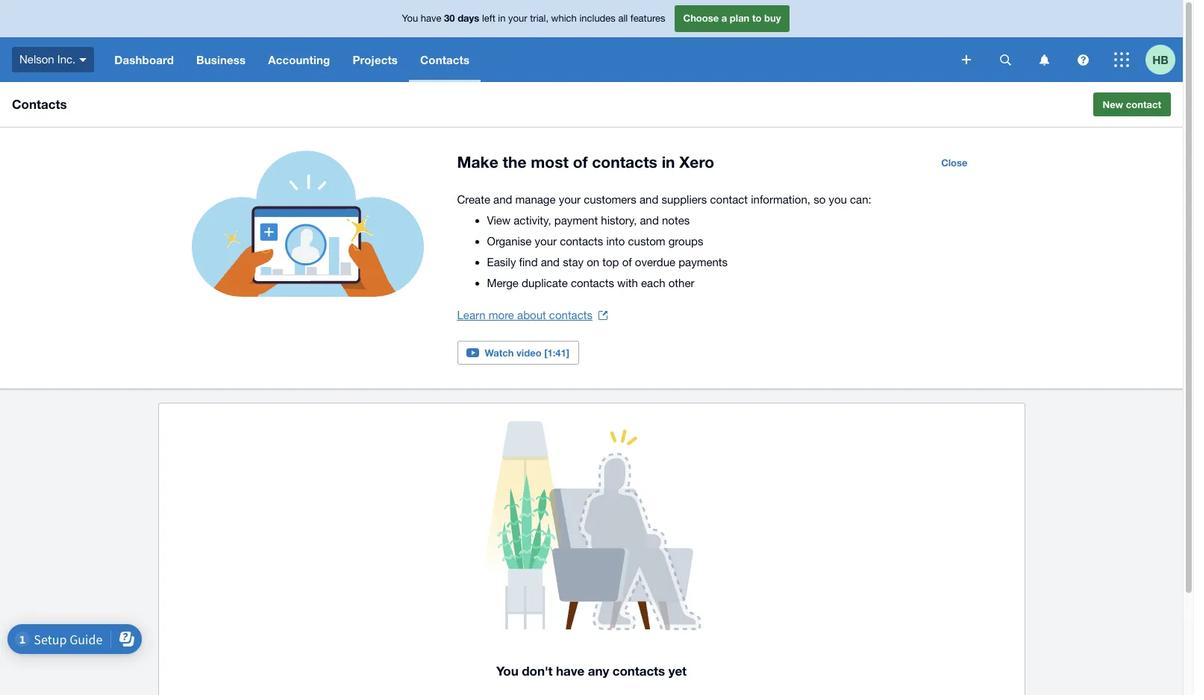 Task type: locate. For each thing, give the bounding box(es) containing it.
contacts
[[592, 153, 658, 172], [560, 235, 603, 248], [571, 277, 614, 290], [549, 309, 593, 322], [613, 664, 665, 679]]

with
[[618, 277, 638, 290]]

customers
[[584, 193, 637, 206]]

contacts inside dropdown button
[[420, 53, 470, 66]]

new contact button
[[1094, 93, 1172, 116]]

navigation
[[103, 37, 952, 82]]

which
[[552, 13, 577, 24]]

dashboard link
[[103, 37, 185, 82]]

custom
[[628, 235, 666, 248]]

2 vertical spatial your
[[535, 235, 557, 248]]

plan
[[730, 12, 750, 24]]

1 vertical spatial in
[[662, 153, 675, 172]]

create
[[457, 193, 491, 206]]

your
[[509, 13, 528, 24], [559, 193, 581, 206], [535, 235, 557, 248]]

any
[[588, 664, 609, 679]]

0 vertical spatial of
[[573, 153, 588, 172]]

contacts left yet
[[613, 664, 665, 679]]

1 horizontal spatial contact
[[1127, 99, 1162, 111]]

contacts down 30
[[420, 53, 470, 66]]

nelson inc.
[[19, 53, 76, 66]]

each
[[641, 277, 666, 290]]

of
[[573, 153, 588, 172], [622, 256, 632, 269]]

your down activity, in the left top of the page
[[535, 235, 557, 248]]

xero
[[680, 153, 715, 172]]

business
[[196, 53, 246, 66]]

suppliers
[[662, 193, 707, 206]]

learn more about contacts
[[457, 309, 593, 322]]

0 vertical spatial contacts
[[420, 53, 470, 66]]

0 horizontal spatial your
[[509, 13, 528, 24]]

watch video [1:41]
[[485, 347, 570, 359]]

close button
[[933, 151, 977, 175]]

1 vertical spatial your
[[559, 193, 581, 206]]

svg image
[[1115, 52, 1130, 67]]

you
[[402, 13, 418, 24], [497, 664, 519, 679]]

choose
[[684, 12, 719, 24]]

includes
[[580, 13, 616, 24]]

contacts down nelson
[[12, 96, 67, 112]]

features
[[631, 13, 666, 24]]

1 horizontal spatial you
[[497, 664, 519, 679]]

about
[[518, 309, 546, 322]]

svg image
[[1000, 54, 1011, 65], [1040, 54, 1049, 65], [1078, 54, 1089, 65], [962, 55, 971, 64], [79, 58, 87, 62]]

in left xero
[[662, 153, 675, 172]]

1 vertical spatial have
[[556, 664, 585, 679]]

easily find and stay on top of overdue payments
[[487, 256, 728, 269]]

on
[[587, 256, 600, 269]]

0 vertical spatial your
[[509, 13, 528, 24]]

a
[[722, 12, 727, 24]]

0 horizontal spatial contacts
[[12, 96, 67, 112]]

to
[[753, 12, 762, 24]]

close
[[942, 157, 968, 169]]

inc.
[[57, 53, 76, 66]]

1 horizontal spatial have
[[556, 664, 585, 679]]

business button
[[185, 37, 257, 82]]

0 vertical spatial you
[[402, 13, 418, 24]]

and left suppliers on the top
[[640, 193, 659, 206]]

accounting
[[268, 53, 330, 66]]

notes
[[662, 214, 690, 227]]

you don't have any contacts yet
[[497, 664, 687, 679]]

and up custom
[[640, 214, 659, 227]]

nelson
[[19, 53, 54, 66]]

in inside you have 30 days left in your trial, which includes all features
[[498, 13, 506, 24]]

don't
[[522, 664, 553, 679]]

0 vertical spatial contact
[[1127, 99, 1162, 111]]

1 vertical spatial you
[[497, 664, 519, 679]]

buy
[[765, 12, 781, 24]]

of right the top
[[622, 256, 632, 269]]

merge duplicate contacts with each other
[[487, 277, 695, 290]]

you left don't
[[497, 664, 519, 679]]

you left 30
[[402, 13, 418, 24]]

other
[[669, 277, 695, 290]]

1 horizontal spatial of
[[622, 256, 632, 269]]

0 horizontal spatial have
[[421, 13, 442, 24]]

activity,
[[514, 214, 552, 227]]

1 horizontal spatial your
[[535, 235, 557, 248]]

your up the payment
[[559, 193, 581, 206]]

groups
[[669, 235, 704, 248]]

0 horizontal spatial in
[[498, 13, 506, 24]]

have left 30
[[421, 13, 442, 24]]

stay
[[563, 256, 584, 269]]

banner
[[0, 0, 1184, 82]]

1 vertical spatial of
[[622, 256, 632, 269]]

overdue
[[635, 256, 676, 269]]

contacts down merge duplicate contacts with each other
[[549, 309, 593, 322]]

contact
[[1127, 99, 1162, 111], [710, 193, 748, 206]]

1 vertical spatial contact
[[710, 193, 748, 206]]

your left trial, on the top left of the page
[[509, 13, 528, 24]]

0 vertical spatial have
[[421, 13, 442, 24]]

1 horizontal spatial contacts
[[420, 53, 470, 66]]

of right most
[[573, 153, 588, 172]]

have
[[421, 13, 442, 24], [556, 664, 585, 679]]

0 vertical spatial in
[[498, 13, 506, 24]]

contacts up customers
[[592, 153, 658, 172]]

and up view
[[494, 193, 513, 206]]

2 horizontal spatial your
[[559, 193, 581, 206]]

contact right "new"
[[1127, 99, 1162, 111]]

merge
[[487, 277, 519, 290]]

1 horizontal spatial in
[[662, 153, 675, 172]]

and
[[494, 193, 513, 206], [640, 193, 659, 206], [640, 214, 659, 227], [541, 256, 560, 269]]

0 horizontal spatial of
[[573, 153, 588, 172]]

find
[[519, 256, 538, 269]]

payments
[[679, 256, 728, 269]]

0 horizontal spatial you
[[402, 13, 418, 24]]

contacts down on
[[571, 277, 614, 290]]

contact right suppliers on the top
[[710, 193, 748, 206]]

contacts
[[420, 53, 470, 66], [12, 96, 67, 112]]

have left the any
[[556, 664, 585, 679]]

you inside you have 30 days left in your trial, which includes all features
[[402, 13, 418, 24]]

video
[[517, 347, 542, 359]]

in right left
[[498, 13, 506, 24]]

in
[[498, 13, 506, 24], [662, 153, 675, 172]]



Task type: vqa. For each thing, say whether or not it's contained in the screenshot.
rightmost 6187.50 cell
no



Task type: describe. For each thing, give the bounding box(es) containing it.
projects
[[353, 53, 398, 66]]

hb button
[[1146, 37, 1184, 82]]

into
[[607, 235, 625, 248]]

new
[[1103, 99, 1124, 111]]

can:
[[850, 193, 872, 206]]

manage
[[516, 193, 556, 206]]

contacts down the payment
[[560, 235, 603, 248]]

view activity, payment history, and notes
[[487, 214, 690, 227]]

accounting button
[[257, 37, 342, 82]]

0 horizontal spatial contact
[[710, 193, 748, 206]]

watch video [1:41] button
[[457, 341, 580, 365]]

you for you have 30 days left in your trial, which includes all features
[[402, 13, 418, 24]]

choose a plan to buy
[[684, 12, 781, 24]]

you
[[829, 193, 847, 206]]

have inside you have 30 days left in your trial, which includes all features
[[421, 13, 442, 24]]

the
[[503, 153, 527, 172]]

contacts button
[[409, 37, 481, 82]]

banner containing hb
[[0, 0, 1184, 82]]

so
[[814, 193, 826, 206]]

organise your contacts into custom groups
[[487, 235, 704, 248]]

navigation containing dashboard
[[103, 37, 952, 82]]

make
[[457, 153, 499, 172]]

hb
[[1153, 53, 1169, 66]]

you have 30 days left in your trial, which includes all features
[[402, 12, 666, 24]]

learn
[[457, 309, 486, 322]]

new contact
[[1103, 99, 1162, 111]]

top
[[603, 256, 619, 269]]

watch
[[485, 347, 514, 359]]

trial,
[[530, 13, 549, 24]]

your inside you have 30 days left in your trial, which includes all features
[[509, 13, 528, 24]]

contact inside button
[[1127, 99, 1162, 111]]

you don't have any contacts yet image
[[177, 422, 1007, 631]]

in for left
[[498, 13, 506, 24]]

30
[[444, 12, 455, 24]]

[1:41]
[[544, 347, 570, 359]]

easily
[[487, 256, 516, 269]]

yet
[[669, 664, 687, 679]]

view
[[487, 214, 511, 227]]

in for contacts
[[662, 153, 675, 172]]

most
[[531, 153, 569, 172]]

svg image inside nelson inc. popup button
[[79, 58, 87, 62]]

nelson inc. button
[[0, 37, 103, 82]]

all
[[619, 13, 628, 24]]

history,
[[601, 214, 637, 227]]

1 vertical spatial contacts
[[12, 96, 67, 112]]

and up duplicate
[[541, 256, 560, 269]]

you for you don't have any contacts yet
[[497, 664, 519, 679]]

information,
[[751, 193, 811, 206]]

learn more about contacts link
[[457, 305, 608, 326]]

dashboard
[[114, 53, 174, 66]]

left
[[482, 13, 496, 24]]

more
[[489, 309, 514, 322]]

make the most of contacts in xero
[[457, 153, 715, 172]]

payment
[[555, 214, 598, 227]]

create and manage your customers and suppliers contact information, so you can:
[[457, 193, 872, 206]]

projects button
[[342, 37, 409, 82]]

days
[[458, 12, 480, 24]]

organise
[[487, 235, 532, 248]]

duplicate
[[522, 277, 568, 290]]



